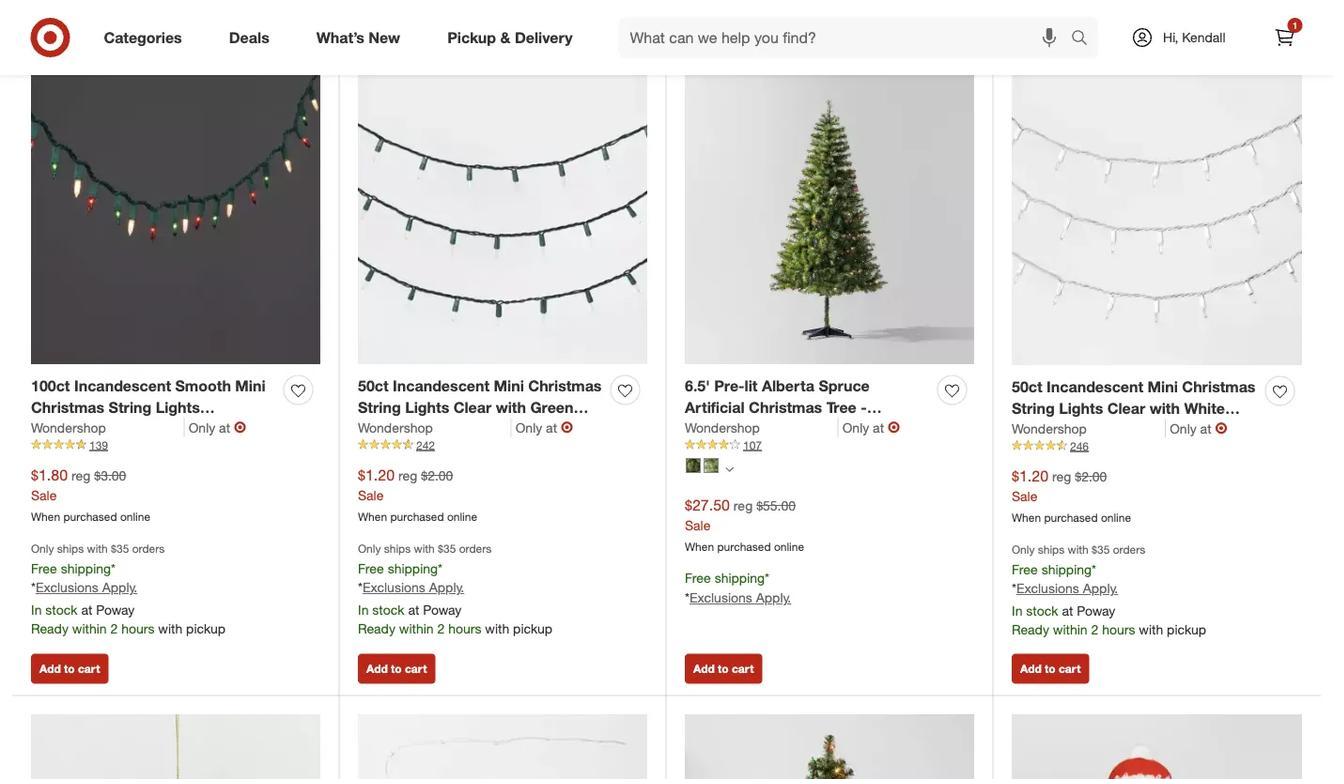 Task type: describe. For each thing, give the bounding box(es) containing it.
in for 100ct incandescent smooth mini christmas string lights red/green/white with green wire - wondershop™
[[31, 602, 42, 619]]

add to cart for 100ct incandescent smooth mini christmas string lights red/green/white with green wire - wondershop™
[[39, 663, 100, 677]]

ships for 100ct incandescent smooth mini christmas string lights red/green/white with green wire - wondershop™
[[57, 542, 84, 556]]

smooth
[[175, 377, 231, 395]]

50ct incandescent mini christmas string lights clear with white wire - wondershop™
[[1012, 378, 1256, 439]]

$55.00
[[757, 498, 796, 514]]

apply. for 50ct incandescent mini christmas string lights clear with green wire - wondershop™
[[429, 580, 464, 596]]

pre-
[[714, 377, 745, 395]]

$27.50 reg $55.00 sale when purchased online
[[685, 496, 804, 554]]

purchased for 6.5' pre-lit alberta spruce artificial christmas tree - wondershop™
[[717, 540, 771, 554]]

when for 6.5' pre-lit alberta spruce artificial christmas tree - wondershop™
[[685, 540, 714, 554]]

mini inside 100ct incandescent smooth mini christmas string lights red/green/white with green wire - wondershop™
[[235, 377, 266, 395]]

new
[[369, 28, 400, 47]]

only at ¬ for -
[[843, 418, 900, 437]]

What can we help you find? suggestions appear below search field
[[619, 17, 1076, 58]]

green inside 100ct incandescent smooth mini christmas string lights red/green/white with green wire - wondershop™
[[194, 420, 237, 438]]

100ct
[[31, 377, 70, 395]]

$1.80 reg $3.00 sale when purchased online
[[31, 466, 150, 524]]

green inside 50ct incandescent mini christmas string lights clear with green wire - wondershop™
[[530, 398, 574, 417]]

exclusions apply. link for 50ct incandescent mini christmas string lights clear with green wire - wondershop™
[[363, 580, 464, 596]]

online for white
[[1101, 511, 1131, 525]]

what's new
[[316, 28, 400, 47]]

mini for 50ct incandescent mini christmas string lights clear with white wire - wondershop™
[[1148, 378, 1178, 396]]

ready for 50ct incandescent mini christmas string lights clear with green wire - wondershop™
[[358, 621, 396, 638]]

incandescent for with
[[74, 377, 171, 395]]

with inside 50ct incandescent mini christmas string lights clear with green wire - wondershop™
[[496, 398, 526, 417]]

1 link
[[1264, 17, 1306, 58]]

stock for 100ct incandescent smooth mini christmas string lights red/green/white with green wire - wondershop™
[[45, 602, 78, 619]]

reg for 100ct incandescent smooth mini christmas string lights red/green/white with green wire - wondershop™
[[71, 467, 91, 484]]

wondershop for 6.5' pre-lit alberta spruce artificial christmas tree - wondershop™
[[685, 419, 760, 436]]

wondershop link for 6.5' pre-lit alberta spruce artificial christmas tree - wondershop™
[[685, 418, 839, 437]]

139
[[89, 438, 108, 452]]

alberta
[[762, 377, 815, 395]]

when for 50ct incandescent mini christmas string lights clear with white wire - wondershop™
[[1012, 511, 1041, 525]]

$1.20 for 50ct incandescent mini christmas string lights clear with green wire - wondershop™
[[358, 466, 395, 484]]

add for 50ct incandescent mini christmas string lights clear with white wire - wondershop™
[[1020, 663, 1042, 677]]

within for 50ct incandescent mini christmas string lights clear with white wire - wondershop™
[[1053, 622, 1088, 639]]

artificial
[[685, 398, 745, 417]]

stock for 50ct incandescent mini christmas string lights clear with green wire - wondershop™
[[372, 602, 405, 619]]

what's new link
[[300, 17, 424, 58]]

add to cart button for 50ct incandescent mini christmas string lights clear with green wire - wondershop™
[[358, 655, 435, 685]]

- inside 100ct incandescent smooth mini christmas string lights red/green/white with green wire - wondershop™
[[31, 441, 37, 460]]

50ct for 50ct incandescent mini christmas string lights clear with green wire - wondershop™
[[358, 377, 389, 395]]

pickup for 100ct incandescent smooth mini christmas string lights red/green/white with green wire - wondershop™
[[186, 621, 226, 638]]

string for 50ct incandescent mini christmas string lights clear with green wire - wondershop™
[[358, 398, 401, 417]]

in for 50ct incandescent mini christmas string lights clear with green wire - wondershop™
[[358, 602, 369, 619]]

pickup & delivery link
[[431, 17, 596, 58]]

only ships with $35 orders free shipping * * exclusions apply. in stock at  poway ready within 2 hours with pickup for 50ct incandescent mini christmas string lights clear with green wire - wondershop™
[[358, 542, 553, 638]]

139 link
[[31, 437, 320, 454]]

clear image
[[704, 459, 719, 474]]

add to cart for 50ct incandescent mini christmas string lights clear with green wire - wondershop™
[[366, 663, 427, 677]]

cart for 6.5' pre-lit alberta spruce artificial christmas tree - wondershop™
[[732, 663, 754, 677]]

shipping for 50ct incandescent mini christmas string lights clear with green wire - wondershop™
[[388, 560, 438, 577]]

free for 50ct incandescent mini christmas string lights clear with white wire - wondershop™
[[1012, 561, 1038, 578]]

wondershop™ inside 50ct incandescent mini christmas string lights clear with white wire - wondershop™
[[1059, 421, 1157, 439]]

string inside 100ct incandescent smooth mini christmas string lights red/green/white with green wire - wondershop™
[[109, 398, 152, 417]]

¬ for white
[[1216, 419, 1228, 438]]

with inside 100ct incandescent smooth mini christmas string lights red/green/white with green wire - wondershop™
[[159, 420, 189, 438]]

wondershop for 50ct incandescent mini christmas string lights clear with green wire - wondershop™
[[358, 419, 433, 436]]

orders for green
[[459, 542, 492, 556]]

search button
[[1063, 17, 1108, 62]]

reg for 6.5' pre-lit alberta spruce artificial christmas tree - wondershop™
[[734, 498, 753, 514]]

242
[[416, 438, 435, 452]]

purchased for 50ct incandescent mini christmas string lights clear with white wire - wondershop™
[[1044, 511, 1098, 525]]

sale for 100ct incandescent smooth mini christmas string lights red/green/white with green wire - wondershop™
[[31, 487, 57, 503]]

add to cart button for 6.5' pre-lit alberta spruce artificial christmas tree - wondershop™
[[685, 655, 762, 685]]

100ct incandescent smooth mini christmas string lights red/green/white with green wire - wondershop™
[[31, 377, 273, 460]]

only at ¬ for with
[[189, 418, 246, 437]]

wire for 50ct incandescent mini christmas string lights clear with green wire - wondershop™
[[358, 420, 390, 438]]

6.5' pre-lit alberta spruce artificial christmas tree - wondershop™
[[685, 377, 870, 438]]

shipping inside free shipping * * exclusions apply.
[[715, 571, 765, 587]]

sponsored
[[1265, 27, 1321, 41]]

exclusions for 50ct incandescent mini christmas string lights clear with white wire - wondershop™
[[1017, 581, 1080, 597]]

100ct incandescent smooth mini christmas string lights red/green/white with green wire - wondershop™ link
[[31, 376, 276, 460]]

$3.00
[[94, 467, 126, 484]]

$1.20 reg $2.00 sale when purchased online for 50ct incandescent mini christmas string lights clear with white wire - wondershop™
[[1012, 467, 1131, 525]]

kendall
[[1182, 29, 1226, 46]]

lights for 50ct incandescent mini christmas string lights clear with white wire - wondershop™
[[1059, 399, 1103, 418]]

50ct incandescent mini christmas string lights clear with white wire - wondershop™ link
[[1012, 376, 1258, 439]]

$1.20 reg $2.00 sale when purchased online for 50ct incandescent mini christmas string lights clear with green wire - wondershop™
[[358, 466, 477, 524]]

exclusions inside free shipping * * exclusions apply.
[[690, 590, 753, 607]]

6.5'
[[685, 377, 710, 395]]

christmas inside 100ct incandescent smooth mini christmas string lights red/green/white with green wire - wondershop™
[[31, 398, 104, 417]]

delivery
[[515, 28, 573, 47]]

only at ¬ for green
[[516, 418, 573, 437]]

stock for 50ct incandescent mini christmas string lights clear with white wire - wondershop™
[[1026, 603, 1059, 620]]

$35 for 100ct incandescent smooth mini christmas string lights red/green/white with green wire - wondershop™
[[111, 542, 129, 556]]

add to cart for 6.5' pre-lit alberta spruce artificial christmas tree - wondershop™
[[693, 663, 754, 677]]

clear for green
[[454, 398, 492, 417]]

107
[[743, 438, 762, 452]]

to for 100ct incandescent smooth mini christmas string lights red/green/white with green wire - wondershop™
[[64, 663, 75, 677]]

¬ for with
[[234, 418, 246, 437]]

pickup & delivery
[[447, 28, 573, 47]]

50ct for 50ct incandescent mini christmas string lights clear with white wire - wondershop™
[[1012, 378, 1043, 396]]

only at ¬ for white
[[1170, 419, 1228, 438]]

categories
[[104, 28, 182, 47]]

hours for with
[[121, 621, 155, 638]]

ships for 50ct incandescent mini christmas string lights clear with green wire - wondershop™
[[384, 542, 411, 556]]

ready for 50ct incandescent mini christmas string lights clear with white wire - wondershop™
[[1012, 622, 1050, 639]]

within for 50ct incandescent mini christmas string lights clear with green wire - wondershop™
[[399, 621, 434, 638]]

white
[[1184, 399, 1225, 418]]



Task type: locate. For each thing, give the bounding box(es) containing it.
¬ up 242 link
[[561, 418, 573, 437]]

apply. for 50ct incandescent mini christmas string lights clear with white wire - wondershop™
[[1083, 581, 1118, 597]]

6.5' pre-lit alberta spruce artificial christmas tree - wondershop™ image
[[685, 75, 974, 365], [685, 75, 974, 365]]

107 link
[[685, 437, 974, 454]]

online down $3.00
[[120, 510, 150, 524]]

online inside $27.50 reg $55.00 sale when purchased online
[[774, 540, 804, 554]]

2 for 50ct incandescent mini christmas string lights clear with green wire - wondershop™
[[437, 621, 445, 638]]

3 add to cart from the left
[[693, 663, 754, 677]]

purchased inside $1.80 reg $3.00 sale when purchased online
[[63, 510, 117, 524]]

purchased down 246
[[1044, 511, 1098, 525]]

3 add to cart button from the left
[[685, 655, 762, 685]]

mini
[[235, 377, 266, 395], [494, 377, 524, 395], [1148, 378, 1178, 396]]

exclusions for 100ct incandescent smooth mini christmas string lights red/green/white with green wire - wondershop™
[[36, 580, 98, 596]]

2 horizontal spatial wire
[[1012, 421, 1044, 439]]

reg down 242
[[398, 467, 418, 484]]

green down smooth
[[194, 420, 237, 438]]

¬ up 139 link
[[234, 418, 246, 437]]

reg left $3.00
[[71, 467, 91, 484]]

only at ¬
[[189, 418, 246, 437], [516, 418, 573, 437], [843, 418, 900, 437], [1170, 419, 1228, 438]]

add to cart button for 50ct incandescent mini christmas string lights clear with white wire - wondershop™
[[1012, 655, 1089, 685]]

to for 6.5' pre-lit alberta spruce artificial christmas tree - wondershop™
[[718, 663, 729, 677]]

hi,
[[1163, 29, 1179, 46]]

incandescent for white
[[1047, 378, 1144, 396]]

-
[[861, 398, 867, 417], [394, 420, 400, 438], [1048, 421, 1054, 439], [31, 441, 37, 460]]

christmas up 242 link
[[528, 377, 602, 395]]

apply.
[[102, 580, 137, 596], [429, 580, 464, 596], [1083, 581, 1118, 597], [756, 590, 791, 607]]

when for 100ct incandescent smooth mini christmas string lights red/green/white with green wire - wondershop™
[[31, 510, 60, 524]]

1 horizontal spatial only ships with $35 orders free shipping * * exclusions apply. in stock at  poway ready within 2 hours with pickup
[[358, 542, 553, 638]]

only at ¬ down smooth
[[189, 418, 246, 437]]

2 horizontal spatial only ships with $35 orders free shipping * * exclusions apply. in stock at  poway ready within 2 hours with pickup
[[1012, 543, 1207, 639]]

online inside $1.80 reg $3.00 sale when purchased online
[[120, 510, 150, 524]]

incandescent for green
[[393, 377, 490, 395]]

0 horizontal spatial in
[[31, 602, 42, 619]]

4 add from the left
[[1020, 663, 1042, 677]]

only at ¬ up 242 link
[[516, 418, 573, 437]]

0 horizontal spatial pickup
[[186, 621, 226, 638]]

christmas
[[528, 377, 602, 395], [1182, 378, 1256, 396], [31, 398, 104, 417], [749, 398, 822, 417]]

50ct incandescent mini christmas string lights clear with white wire - wondershop™ image
[[1012, 75, 1302, 366], [1012, 75, 1302, 366]]

sale
[[31, 487, 57, 503], [358, 487, 384, 503], [1012, 488, 1038, 504], [685, 517, 711, 534]]

reg
[[71, 467, 91, 484], [398, 467, 418, 484], [1052, 468, 1072, 485], [734, 498, 753, 514]]

2 horizontal spatial orders
[[1113, 543, 1146, 557]]

- inside 50ct incandescent mini christmas string lights clear with green wire - wondershop™
[[394, 420, 400, 438]]

lights inside 100ct incandescent smooth mini christmas string lights red/green/white with green wire - wondershop™
[[156, 398, 200, 417]]

orders for with
[[132, 542, 165, 556]]

ships for 50ct incandescent mini christmas string lights clear with white wire - wondershop™
[[1038, 543, 1065, 557]]

poway for 50ct incandescent mini christmas string lights clear with white wire - wondershop™
[[1077, 603, 1116, 620]]

0 horizontal spatial 2
[[110, 621, 118, 638]]

1 add from the left
[[39, 663, 61, 677]]

at
[[219, 419, 230, 436], [546, 419, 557, 436], [873, 419, 884, 436], [1201, 420, 1212, 437], [81, 602, 92, 619], [408, 602, 419, 619], [1062, 603, 1073, 620]]

online down 246 link
[[1101, 511, 1131, 525]]

reg inside $1.80 reg $3.00 sale when purchased online
[[71, 467, 91, 484]]

purchased up free shipping * * exclusions apply.
[[717, 540, 771, 554]]

only ships with $35 orders free shipping * * exclusions apply. in stock at  poway ready within 2 hours with pickup for 50ct incandescent mini christmas string lights clear with white wire - wondershop™
[[1012, 543, 1207, 639]]

wondershop link up 107
[[685, 418, 839, 437]]

$2.00 for 50ct incandescent mini christmas string lights clear with green wire - wondershop™
[[421, 467, 453, 484]]

wondershop down artificial
[[685, 419, 760, 436]]

cart for 50ct incandescent mini christmas string lights clear with white wire - wondershop™
[[1059, 663, 1081, 677]]

2 horizontal spatial hours
[[1102, 622, 1136, 639]]

ships
[[57, 542, 84, 556], [384, 542, 411, 556], [1038, 543, 1065, 557]]

wondershop link up 139
[[31, 418, 185, 437]]

wondershop link up 246
[[1012, 419, 1166, 438]]

incandescent up "red/green/white"
[[74, 377, 171, 395]]

all colors element
[[725, 463, 734, 474]]

2 horizontal spatial $35
[[1092, 543, 1110, 557]]

add
[[39, 663, 61, 677], [366, 663, 388, 677], [693, 663, 715, 677], [1020, 663, 1042, 677]]

ready
[[31, 621, 68, 638], [358, 621, 396, 638], [1012, 622, 1050, 639]]

within
[[72, 621, 107, 638], [399, 621, 434, 638], [1053, 622, 1088, 639]]

when for 50ct incandescent mini christmas string lights clear with green wire - wondershop™
[[358, 510, 387, 524]]

hours for green
[[448, 621, 482, 638]]

wondershop up 246
[[1012, 420, 1087, 437]]

wondershop™ inside 100ct incandescent smooth mini christmas string lights red/green/white with green wire - wondershop™
[[41, 441, 140, 460]]

what's
[[316, 28, 365, 47]]

- left 242
[[394, 420, 400, 438]]

wondershop™ inside 6.5' pre-lit alberta spruce artificial christmas tree - wondershop™
[[685, 420, 783, 438]]

wire inside 100ct incandescent smooth mini christmas string lights red/green/white with green wire - wondershop™
[[241, 420, 273, 438]]

cart for 100ct incandescent smooth mini christmas string lights red/green/white with green wire - wondershop™
[[78, 663, 100, 677]]

1 horizontal spatial green
[[530, 398, 574, 417]]

2 add to cart from the left
[[366, 663, 427, 677]]

1 to from the left
[[64, 663, 75, 677]]

lights for 50ct incandescent mini christmas string lights clear with green wire - wondershop™
[[405, 398, 449, 417]]

wire inside 50ct incandescent mini christmas string lights clear with white wire - wondershop™
[[1012, 421, 1044, 439]]

christmas down 100ct
[[31, 398, 104, 417]]

0 horizontal spatial only ships with $35 orders free shipping * * exclusions apply. in stock at  poway ready within 2 hours with pickup
[[31, 542, 226, 638]]

only
[[189, 419, 215, 436], [516, 419, 542, 436], [843, 419, 869, 436], [1170, 420, 1197, 437], [31, 542, 54, 556], [358, 542, 381, 556], [1012, 543, 1035, 557]]

$35 for 50ct incandescent mini christmas string lights clear with white wire - wondershop™
[[1092, 543, 1110, 557]]

pickup for 50ct incandescent mini christmas string lights clear with white wire - wondershop™
[[1167, 622, 1207, 639]]

add to cart button
[[31, 655, 108, 685], [358, 655, 435, 685], [685, 655, 762, 685], [1012, 655, 1089, 685]]

- inside 50ct incandescent mini christmas string lights clear with white wire - wondershop™
[[1048, 421, 1054, 439]]

1 horizontal spatial ready
[[358, 621, 396, 638]]

0 horizontal spatial 50ct
[[358, 377, 389, 395]]

2 for 100ct incandescent smooth mini christmas string lights red/green/white with green wire - wondershop™
[[110, 621, 118, 638]]

reg for 50ct incandescent mini christmas string lights clear with white wire - wondershop™
[[1052, 468, 1072, 485]]

1 horizontal spatial $1.20 reg $2.00 sale when purchased online
[[1012, 467, 1131, 525]]

- right tree
[[861, 398, 867, 417]]

2 horizontal spatial ships
[[1038, 543, 1065, 557]]

hours
[[121, 621, 155, 638], [448, 621, 482, 638], [1102, 622, 1136, 639]]

sale for 50ct incandescent mini christmas string lights clear with green wire - wondershop™
[[358, 487, 384, 503]]

exclusions
[[36, 580, 98, 596], [363, 580, 425, 596], [1017, 581, 1080, 597], [690, 590, 753, 607]]

$1.20 reg $2.00 sale when purchased online down 246
[[1012, 467, 1131, 525]]

reg down 246
[[1052, 468, 1072, 485]]

add to cart button for 100ct incandescent smooth mini christmas string lights red/green/white with green wire - wondershop™
[[31, 655, 108, 685]]

christmas inside 6.5' pre-lit alberta spruce artificial christmas tree - wondershop™
[[749, 398, 822, 417]]

wondershop link
[[31, 418, 185, 437], [358, 418, 512, 437], [685, 418, 839, 437], [1012, 419, 1166, 438]]

1 horizontal spatial clear
[[1108, 399, 1146, 418]]

0 horizontal spatial string
[[109, 398, 152, 417]]

0 horizontal spatial lights
[[156, 398, 200, 417]]

0 horizontal spatial green
[[194, 420, 237, 438]]

multicolor image
[[686, 459, 701, 474]]

incandescent inside 50ct incandescent mini christmas string lights clear with white wire - wondershop™
[[1047, 378, 1144, 396]]

lights
[[156, 398, 200, 417], [405, 398, 449, 417], [1059, 399, 1103, 418]]

1 horizontal spatial within
[[399, 621, 434, 638]]

hi, kendall
[[1163, 29, 1226, 46]]

only ships with $35 orders free shipping * * exclusions apply. in stock at  poway ready within 2 hours with pickup
[[31, 542, 226, 638], [358, 542, 553, 638], [1012, 543, 1207, 639]]

mini up 242 link
[[494, 377, 524, 395]]

$35
[[111, 542, 129, 556], [438, 542, 456, 556], [1092, 543, 1110, 557]]

1 horizontal spatial lights
[[405, 398, 449, 417]]

string for 50ct incandescent mini christmas string lights clear with white wire - wondershop™
[[1012, 399, 1055, 418]]

sale inside $27.50 reg $55.00 sale when purchased online
[[685, 517, 711, 534]]

2 to from the left
[[391, 663, 402, 677]]

¬ up 107 link
[[888, 418, 900, 437]]

$35 for 50ct incandescent mini christmas string lights clear with green wire - wondershop™
[[438, 542, 456, 556]]

1
[[1293, 19, 1298, 31]]

wondershop link for 50ct incandescent mini christmas string lights clear with white wire - wondershop™
[[1012, 419, 1166, 438]]

2 horizontal spatial poway
[[1077, 603, 1116, 620]]

to for 50ct incandescent mini christmas string lights clear with white wire - wondershop™
[[1045, 663, 1056, 677]]

apply. inside free shipping * * exclusions apply.
[[756, 590, 791, 607]]

¬
[[234, 418, 246, 437], [561, 418, 573, 437], [888, 418, 900, 437], [1216, 419, 1228, 438]]

mini inside 50ct incandescent mini christmas string lights clear with green wire - wondershop™
[[494, 377, 524, 395]]

4 cart from the left
[[1059, 663, 1081, 677]]

add to cart for 50ct incandescent mini christmas string lights clear with white wire - wondershop™
[[1020, 663, 1081, 677]]

3' pre-lit alberta spruce mini artificial christmas tree multicolor lights - wondershop™ image
[[685, 715, 974, 780], [685, 715, 974, 780]]

apply. for 100ct incandescent smooth mini christmas string lights red/green/white with green wire - wondershop™
[[102, 580, 137, 596]]

0 horizontal spatial hours
[[121, 621, 155, 638]]

0 horizontal spatial stock
[[45, 602, 78, 619]]

deals link
[[213, 17, 293, 58]]

lit
[[745, 377, 758, 395]]

lights up 242
[[405, 398, 449, 417]]

50ct
[[358, 377, 389, 395], [1012, 378, 1043, 396]]

shipping
[[61, 560, 111, 577], [388, 560, 438, 577], [1042, 561, 1092, 578], [715, 571, 765, 587]]

1 horizontal spatial $35
[[438, 542, 456, 556]]

clear inside 50ct incandescent mini christmas string lights clear with green wire - wondershop™
[[454, 398, 492, 417]]

christmas inside 50ct incandescent mini christmas string lights clear with white wire - wondershop™
[[1182, 378, 1256, 396]]

2 horizontal spatial lights
[[1059, 399, 1103, 418]]

poway
[[96, 602, 135, 619], [423, 602, 462, 619], [1077, 603, 1116, 620]]

1 add to cart button from the left
[[31, 655, 108, 685]]

all colors image
[[725, 465, 734, 474]]

$1.20 for 50ct incandescent mini christmas string lights clear with white wire - wondershop™
[[1012, 467, 1049, 485]]

0 horizontal spatial mini
[[235, 377, 266, 395]]

0 horizontal spatial within
[[72, 621, 107, 638]]

online for green
[[447, 510, 477, 524]]

mini right smooth
[[235, 377, 266, 395]]

cart for 50ct incandescent mini christmas string lights clear with green wire - wondershop™
[[405, 663, 427, 677]]

ready for 100ct incandescent smooth mini christmas string lights red/green/white with green wire - wondershop™
[[31, 621, 68, 638]]

clear up 242 link
[[454, 398, 492, 417]]

add to cart
[[39, 663, 100, 677], [366, 663, 427, 677], [693, 663, 754, 677], [1020, 663, 1081, 677]]

2 for 50ct incandescent mini christmas string lights clear with white wire - wondershop™
[[1091, 622, 1099, 639]]

2 horizontal spatial string
[[1012, 399, 1055, 418]]

only at ¬ down tree
[[843, 418, 900, 437]]

purchased
[[63, 510, 117, 524], [390, 510, 444, 524], [1044, 511, 1098, 525], [717, 540, 771, 554]]

christmas down alberta
[[749, 398, 822, 417]]

to for 50ct incandescent mini christmas string lights clear with green wire - wondershop™
[[391, 663, 402, 677]]

clear
[[454, 398, 492, 417], [1108, 399, 1146, 418]]

0 horizontal spatial ready
[[31, 621, 68, 638]]

tinsel ball christmas tree ornament champagne - wondershop™ image
[[31, 715, 320, 780], [31, 715, 320, 780]]

when inside $1.80 reg $3.00 sale when purchased online
[[31, 510, 60, 524]]

1 horizontal spatial 2
[[437, 621, 445, 638]]

4 add to cart button from the left
[[1012, 655, 1089, 685]]

¬ for green
[[561, 418, 573, 437]]

0 horizontal spatial wire
[[241, 420, 273, 438]]

lights inside 50ct incandescent mini christmas string lights clear with green wire - wondershop™
[[405, 398, 449, 417]]

$2.00 down 242
[[421, 467, 453, 484]]

wondershop for 50ct incandescent mini christmas string lights clear with white wire - wondershop™
[[1012, 420, 1087, 437]]

spruce
[[819, 377, 870, 395]]

0 horizontal spatial ships
[[57, 542, 84, 556]]

$2.00
[[421, 467, 453, 484], [1075, 468, 1107, 485]]

0 horizontal spatial clear
[[454, 398, 492, 417]]

mini for 50ct incandescent mini christmas string lights clear with green wire - wondershop™
[[494, 377, 524, 395]]

wire
[[241, 420, 273, 438], [358, 420, 390, 438], [1012, 421, 1044, 439]]

1 add to cart from the left
[[39, 663, 100, 677]]

poway for 100ct incandescent smooth mini christmas string lights red/green/white with green wire - wondershop™
[[96, 602, 135, 619]]

shipping for 50ct incandescent mini christmas string lights clear with white wire - wondershop™
[[1042, 561, 1092, 578]]

¬ down "white"
[[1216, 419, 1228, 438]]

wire inside 50ct incandescent mini christmas string lights clear with green wire - wondershop™
[[358, 420, 390, 438]]

$1.20
[[358, 466, 395, 484], [1012, 467, 1049, 485]]

wondershop up 139
[[31, 419, 106, 436]]

online down 242 link
[[447, 510, 477, 524]]

1 horizontal spatial pickup
[[513, 621, 553, 638]]

free shipping * * exclusions apply.
[[685, 571, 791, 607]]

0 horizontal spatial poway
[[96, 602, 135, 619]]

¬ for -
[[888, 418, 900, 437]]

clear up 246 link
[[1108, 399, 1146, 418]]

2 cart from the left
[[405, 663, 427, 677]]

1 horizontal spatial 50ct
[[1012, 378, 1043, 396]]

$1.20 reg $2.00 sale when purchased online down 242
[[358, 466, 477, 524]]

purchased for 50ct incandescent mini christmas string lights clear with green wire - wondershop™
[[390, 510, 444, 524]]

50ct incandescent mini christmas string lights clear with green wire - wondershop™
[[358, 377, 602, 438]]

tree
[[827, 398, 857, 417]]

1 horizontal spatial mini
[[494, 377, 524, 395]]

free for 50ct incandescent mini christmas string lights clear with green wire - wondershop™
[[358, 560, 384, 577]]

*
[[111, 560, 116, 577], [438, 560, 443, 577], [1092, 561, 1097, 578], [765, 571, 770, 587], [31, 580, 36, 596], [358, 580, 363, 596], [1012, 581, 1017, 597], [685, 590, 690, 607]]

2 horizontal spatial pickup
[[1167, 622, 1207, 639]]

only at ¬ down "white"
[[1170, 419, 1228, 438]]

50ct incandescent mini christmas string lights clear with green wire - wondershop™ link
[[358, 376, 603, 438]]

reg left $55.00
[[734, 498, 753, 514]]

- inside 6.5' pre-lit alberta spruce artificial christmas tree - wondershop™
[[861, 398, 867, 417]]

&
[[500, 28, 511, 47]]

3 add from the left
[[693, 663, 715, 677]]

50ct inside 50ct incandescent mini christmas string lights clear with green wire - wondershop™
[[358, 377, 389, 395]]

pickup for 50ct incandescent mini christmas string lights clear with green wire - wondershop™
[[513, 621, 553, 638]]

1 cart from the left
[[78, 663, 100, 677]]

shipping for 100ct incandescent smooth mini christmas string lights red/green/white with green wire - wondershop™
[[61, 560, 111, 577]]

clear for white
[[1108, 399, 1146, 418]]

- up $1.80
[[31, 441, 37, 460]]

online for -
[[774, 540, 804, 554]]

246
[[1070, 439, 1089, 453]]

reg inside $27.50 reg $55.00 sale when purchased online
[[734, 498, 753, 514]]

2 horizontal spatial stock
[[1026, 603, 1059, 620]]

6.5' pre-lit alberta spruce artificial christmas tree - wondershop™ link
[[685, 376, 930, 438]]

242 link
[[358, 437, 647, 454]]

$27.50
[[685, 496, 730, 514]]

christmas up "white"
[[1182, 378, 1256, 396]]

within for 100ct incandescent smooth mini christmas string lights red/green/white with green wire - wondershop™
[[72, 621, 107, 638]]

2 horizontal spatial 2
[[1091, 622, 1099, 639]]

100ct incandescent smooth mini christmas string lights red/green/white with green wire - wondershop™ image
[[31, 75, 320, 365], [31, 75, 320, 365]]

1 horizontal spatial poway
[[423, 602, 462, 619]]

1 horizontal spatial $1.20
[[1012, 467, 1049, 485]]

exclusions for 50ct incandescent mini christmas string lights clear with green wire - wondershop™
[[363, 580, 425, 596]]

only ships with $35 orders free shipping * * exclusions apply. in stock at  poway ready within 2 hours with pickup for 100ct incandescent smooth mini christmas string lights red/green/white with green wire - wondershop™
[[31, 542, 226, 638]]

0 horizontal spatial orders
[[132, 542, 165, 556]]

2 horizontal spatial incandescent
[[1047, 378, 1144, 396]]

green
[[530, 398, 574, 417], [194, 420, 237, 438]]

string inside 50ct incandescent mini christmas string lights clear with white wire - wondershop™
[[1012, 399, 1055, 418]]

online
[[120, 510, 150, 524], [447, 510, 477, 524], [1101, 511, 1131, 525], [774, 540, 804, 554]]

wire for 50ct incandescent mini christmas string lights clear with white wire - wondershop™
[[1012, 421, 1044, 439]]

1 horizontal spatial ships
[[384, 542, 411, 556]]

2
[[110, 621, 118, 638], [437, 621, 445, 638], [1091, 622, 1099, 639]]

string
[[109, 398, 152, 417], [358, 398, 401, 417], [1012, 399, 1055, 418]]

exclusions apply. link
[[36, 580, 137, 596], [363, 580, 464, 596], [1017, 581, 1118, 597], [690, 590, 791, 607]]

0 horizontal spatial incandescent
[[74, 377, 171, 395]]

lights up 246
[[1059, 399, 1103, 418]]

4 to from the left
[[1045, 663, 1056, 677]]

1 horizontal spatial orders
[[459, 542, 492, 556]]

1 horizontal spatial string
[[358, 398, 401, 417]]

hours for white
[[1102, 622, 1136, 639]]

1 horizontal spatial stock
[[372, 602, 405, 619]]

purchased inside $27.50 reg $55.00 sale when purchased online
[[717, 540, 771, 554]]

pickup
[[447, 28, 496, 47]]

free
[[31, 560, 57, 577], [358, 560, 384, 577], [1012, 561, 1038, 578], [685, 571, 711, 587]]

246 link
[[1012, 438, 1302, 455]]

wondershop™
[[405, 420, 503, 438], [685, 420, 783, 438], [1059, 421, 1157, 439], [41, 441, 140, 460]]

christmas inside 50ct incandescent mini christmas string lights clear with green wire - wondershop™
[[528, 377, 602, 395]]

4 add to cart from the left
[[1020, 663, 1081, 677]]

categories link
[[88, 17, 206, 58]]

2 add to cart button from the left
[[358, 655, 435, 685]]

wondershop link for 100ct incandescent smooth mini christmas string lights red/green/white with green wire - wondershop™
[[31, 418, 185, 437]]

incandescent up 246
[[1047, 378, 1144, 396]]

incandescent inside 50ct incandescent mini christmas string lights clear with green wire - wondershop™
[[393, 377, 490, 395]]

red/green/white
[[31, 420, 155, 438]]

0 horizontal spatial $2.00
[[421, 467, 453, 484]]

purchased down 242
[[390, 510, 444, 524]]

add for 6.5' pre-lit alberta spruce artificial christmas tree - wondershop™
[[693, 663, 715, 677]]

2 horizontal spatial ready
[[1012, 622, 1050, 639]]

online down $55.00
[[774, 540, 804, 554]]

$2.00 for 50ct incandescent mini christmas string lights clear with white wire - wondershop™
[[1075, 468, 1107, 485]]

exclusions apply. link for 50ct incandescent mini christmas string lights clear with white wire - wondershop™
[[1017, 581, 1118, 597]]

1 horizontal spatial wire
[[358, 420, 390, 438]]

$2.00 down 246
[[1075, 468, 1107, 485]]

lights down smooth
[[156, 398, 200, 417]]

2 horizontal spatial in
[[1012, 603, 1023, 620]]

wondershop
[[31, 419, 106, 436], [358, 419, 433, 436], [685, 419, 760, 436], [1012, 420, 1087, 437]]

lights inside 50ct incandescent mini christmas string lights clear with white wire - wondershop™
[[1059, 399, 1103, 418]]

30ct battery operated led twinkling christmas dewdrop fairy string lights warm white with silver wire - wondershop™ image
[[358, 715, 647, 780], [358, 715, 647, 780]]

3 to from the left
[[718, 663, 729, 677]]

wondershop for 100ct incandescent smooth mini christmas string lights red/green/white with green wire - wondershop™
[[31, 419, 106, 436]]

0 horizontal spatial $35
[[111, 542, 129, 556]]

with
[[496, 398, 526, 417], [1150, 399, 1180, 418], [159, 420, 189, 438], [87, 542, 108, 556], [414, 542, 435, 556], [1068, 543, 1089, 557], [158, 621, 183, 638], [485, 621, 510, 638], [1139, 622, 1164, 639]]

orders for white
[[1113, 543, 1146, 557]]

purchased for 100ct incandescent smooth mini christmas string lights red/green/white with green wire - wondershop™
[[63, 510, 117, 524]]

sale for 50ct incandescent mini christmas string lights clear with white wire - wondershop™
[[1012, 488, 1038, 504]]

in for 50ct incandescent mini christmas string lights clear with white wire - wondershop™
[[1012, 603, 1023, 620]]

in
[[31, 602, 42, 619], [358, 602, 369, 619], [1012, 603, 1023, 620]]

1 horizontal spatial $2.00
[[1075, 468, 1107, 485]]

exclusions apply. link for 100ct incandescent smooth mini christmas string lights red/green/white with green wire - wondershop™
[[36, 580, 137, 596]]

50ct inside 50ct incandescent mini christmas string lights clear with white wire - wondershop™
[[1012, 378, 1043, 396]]

when inside $27.50 reg $55.00 sale when purchased online
[[685, 540, 714, 554]]

purchased down $3.00
[[63, 510, 117, 524]]

2 horizontal spatial within
[[1053, 622, 1088, 639]]

orders
[[132, 542, 165, 556], [459, 542, 492, 556], [1113, 543, 1146, 557]]

3 cart from the left
[[732, 663, 754, 677]]

1 horizontal spatial hours
[[448, 621, 482, 638]]

0 vertical spatial green
[[530, 398, 574, 417]]

- left 246
[[1048, 421, 1054, 439]]

cart
[[78, 663, 100, 677], [405, 663, 427, 677], [732, 663, 754, 677], [1059, 663, 1081, 677]]

incandescent
[[74, 377, 171, 395], [393, 377, 490, 395], [1047, 378, 1144, 396]]

50ct incandescent mini christmas string lights clear with green wire - wondershop™ image
[[358, 75, 647, 365], [358, 75, 647, 365]]

wondershop link up 242
[[358, 418, 512, 437]]

2 horizontal spatial mini
[[1148, 378, 1178, 396]]

0 horizontal spatial $1.20
[[358, 466, 395, 484]]

incandescent inside 100ct incandescent smooth mini christmas string lights red/green/white with green wire - wondershop™
[[74, 377, 171, 395]]

mini up 246 link
[[1148, 378, 1178, 396]]

green up 242 link
[[530, 398, 574, 417]]

deals
[[229, 28, 269, 47]]

search
[[1063, 30, 1108, 48]]

reg for 50ct incandescent mini christmas string lights clear with green wire - wondershop™
[[398, 467, 418, 484]]

incandescent up 242
[[393, 377, 490, 395]]

1 horizontal spatial incandescent
[[393, 377, 490, 395]]

sale inside $1.80 reg $3.00 sale when purchased online
[[31, 487, 57, 503]]

stock
[[45, 602, 78, 619], [372, 602, 405, 619], [1026, 603, 1059, 620]]

wondershop up 242
[[358, 419, 433, 436]]

wondershop™ inside 50ct incandescent mini christmas string lights clear with green wire - wondershop™
[[405, 420, 503, 438]]

free inside free shipping * * exclusions apply.
[[685, 571, 711, 587]]

with inside 50ct incandescent mini christmas string lights clear with white wire - wondershop™
[[1150, 399, 1180, 418]]

1 vertical spatial green
[[194, 420, 237, 438]]

6.5" featherly friends fabric bird christmas figurine wearing red scarf - wondershop™ brown image
[[1012, 715, 1302, 780], [1012, 715, 1302, 780]]

advertisement region
[[13, 0, 1321, 26]]

$1.80
[[31, 466, 68, 484]]

1 horizontal spatial in
[[358, 602, 369, 619]]

string inside 50ct incandescent mini christmas string lights clear with green wire - wondershop™
[[358, 398, 401, 417]]

online for with
[[120, 510, 150, 524]]

clear inside 50ct incandescent mini christmas string lights clear with white wire - wondershop™
[[1108, 399, 1146, 418]]

mini inside 50ct incandescent mini christmas string lights clear with white wire - wondershop™
[[1148, 378, 1178, 396]]

2 add from the left
[[366, 663, 388, 677]]

0 horizontal spatial $1.20 reg $2.00 sale when purchased online
[[358, 466, 477, 524]]

$1.20 reg $2.00 sale when purchased online
[[358, 466, 477, 524], [1012, 467, 1131, 525]]

add for 100ct incandescent smooth mini christmas string lights red/green/white with green wire - wondershop™
[[39, 663, 61, 677]]



Task type: vqa. For each thing, say whether or not it's contained in the screenshot.
BRAND EXPERT to the top
no



